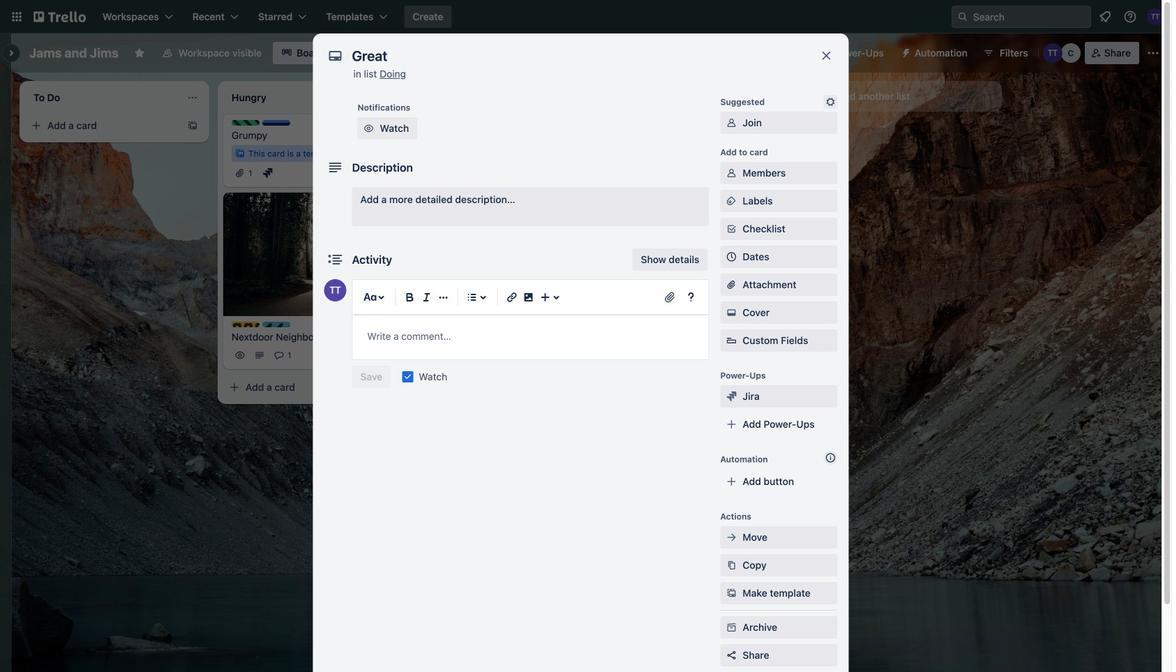 Task type: describe. For each thing, give the bounding box(es) containing it.
Search field
[[952, 6, 1091, 28]]

color: blue, title: none image
[[262, 120, 290, 126]]

link image
[[504, 289, 520, 306]]

bold ⌘b image
[[402, 289, 418, 306]]

open information menu image
[[1124, 10, 1138, 24]]

more formatting image
[[435, 289, 452, 306]]

attach and insert link image
[[663, 290, 677, 304]]

search image
[[957, 11, 969, 22]]

0 horizontal spatial terry turtle (terryturtle) image
[[324, 279, 346, 301]]

customize views image
[[339, 46, 353, 60]]

color: yellow, title: none image
[[232, 322, 260, 327]]

back to home image
[[33, 6, 86, 28]]

show menu image
[[1147, 46, 1161, 60]]

image image
[[520, 289, 537, 306]]

0 vertical spatial terry turtle (terryturtle) image
[[1147, 8, 1164, 25]]

editor toolbar toolbar
[[359, 286, 702, 308]]

text styles image
[[362, 289, 379, 306]]

create from template… image
[[385, 382, 396, 393]]



Task type: locate. For each thing, give the bounding box(es) containing it.
chestercheeetah (chestercheeetah) image
[[1061, 43, 1081, 63]]

sm image
[[824, 95, 838, 109], [725, 116, 739, 130], [362, 121, 376, 135], [725, 389, 739, 403], [725, 530, 739, 544], [725, 558, 739, 572], [725, 620, 739, 634]]

star or unstar board image
[[134, 47, 145, 59]]

create from template… image
[[187, 120, 198, 131]]

open help dialog image
[[683, 289, 700, 306]]

2 vertical spatial terry turtle (terryturtle) image
[[324, 279, 346, 301]]

terry turtle (terryturtle) image right open information menu icon
[[1147, 8, 1164, 25]]

2 horizontal spatial terry turtle (terryturtle) image
[[1147, 8, 1164, 25]]

Board name text field
[[22, 42, 126, 64]]

1 vertical spatial terry turtle (terryturtle) image
[[1043, 43, 1063, 63]]

color: green, title: none image
[[232, 120, 260, 126]]

terry turtle (terryturtle) image down search field
[[1043, 43, 1063, 63]]

lists image
[[464, 289, 480, 306]]

0 notifications image
[[1097, 8, 1114, 25]]

sm image
[[895, 42, 915, 61], [725, 166, 739, 180], [725, 194, 739, 208], [725, 306, 739, 320], [725, 586, 739, 600]]

color: sky, title: "flying cars" element
[[262, 322, 290, 327]]

terry turtle (terryturtle) image
[[1147, 8, 1164, 25], [1043, 43, 1063, 63], [324, 279, 346, 301]]

None text field
[[345, 43, 806, 68]]

primary element
[[0, 0, 1172, 33]]

italic ⌘i image
[[418, 289, 435, 306]]

Main content area, start typing to enter text. text field
[[367, 328, 694, 345]]

terry turtle (terryturtle) image left text styles icon
[[324, 279, 346, 301]]

1 horizontal spatial terry turtle (terryturtle) image
[[1043, 43, 1063, 63]]



Task type: vqa. For each thing, say whether or not it's contained in the screenshot.
rightmost create from template… 'Image'
yes



